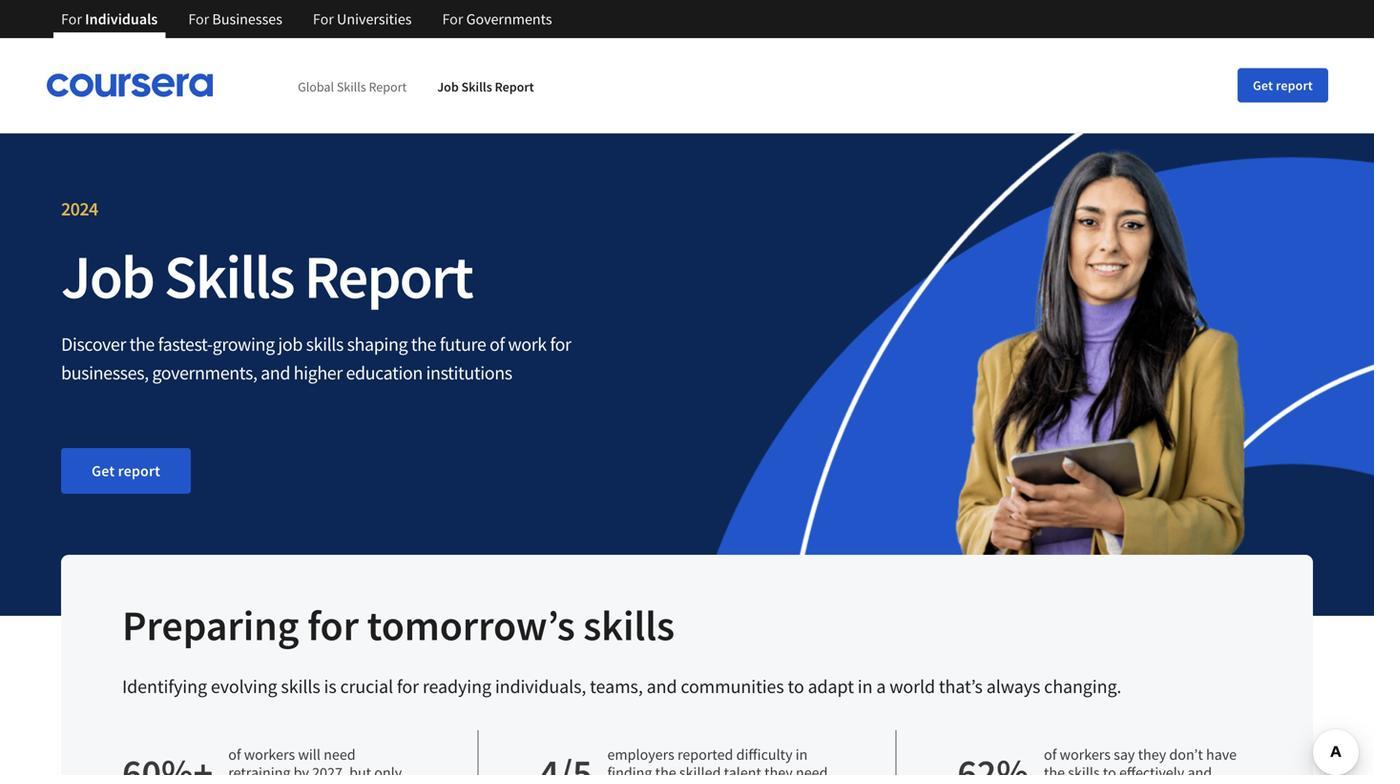 Task type: describe. For each thing, give the bounding box(es) containing it.
2027,
[[312, 764, 346, 776]]

need
[[324, 746, 356, 765]]

the left fastest-
[[129, 333, 155, 356]]

2 vertical spatial for
[[397, 675, 419, 699]]

1 vertical spatial and
[[647, 675, 677, 699]]

communities
[[681, 675, 784, 699]]

reported
[[677, 746, 733, 765]]

for inside discover the fastest-growing job skills shaping the future of work for businesses, governments, and higher education institutions
[[550, 333, 571, 356]]

get report for get report "button"
[[1253, 77, 1313, 94]]

of inside discover the fastest-growing job skills shaping the future of work for businesses, governments, and higher education institutions
[[489, 333, 505, 356]]

for universities
[[313, 10, 412, 29]]

the left future
[[411, 333, 436, 356]]

growing
[[212, 333, 275, 356]]

teams,
[[590, 675, 643, 699]]

of workers say they don't have the skills to effectively an
[[1044, 746, 1237, 776]]

banner navigation
[[46, 0, 567, 38]]

world
[[890, 675, 935, 699]]

skills left is
[[281, 675, 320, 699]]

discover
[[61, 333, 126, 356]]

for governments
[[442, 10, 552, 29]]

for for individuals
[[61, 10, 82, 29]]

individuals
[[85, 10, 158, 29]]

businesses
[[212, 10, 282, 29]]

they inside employers reported difficulty in finding the skilled talent they nee
[[764, 764, 793, 776]]

preparing for tomorrow's skills
[[122, 599, 675, 652]]

future
[[440, 333, 486, 356]]

skills inside discover the fastest-growing job skills shaping the future of work for businesses, governments, and higher education institutions
[[306, 333, 344, 356]]

for for universities
[[313, 10, 334, 29]]

get for get report link at the bottom left
[[92, 462, 115, 481]]

have
[[1206, 746, 1237, 765]]

institutions
[[426, 361, 512, 385]]

individuals,
[[495, 675, 586, 699]]

effectively
[[1119, 764, 1184, 776]]

governments
[[466, 10, 552, 29]]

skills up identifying evolving skills is crucial for readying individuals, teams, and communities to adapt in a world that's always changing.
[[583, 599, 675, 652]]

a
[[876, 675, 886, 699]]

skills inside of workers say they don't have the skills to effectively an
[[1068, 764, 1100, 776]]

for for businesses
[[188, 10, 209, 29]]

businesses,
[[61, 361, 149, 385]]

readying
[[423, 675, 491, 699]]

the inside employers reported difficulty in finding the skilled talent they nee
[[655, 764, 676, 776]]

shaping
[[347, 333, 408, 356]]

fastest-
[[158, 333, 212, 356]]

0 vertical spatial job skills report
[[437, 78, 534, 96]]

workers for will
[[244, 746, 295, 765]]

but
[[349, 764, 371, 776]]

1 vertical spatial job
[[61, 238, 154, 315]]

1 horizontal spatial job
[[437, 78, 459, 96]]

employers reported difficulty in finding the skilled talent they nee
[[607, 746, 828, 776]]

always
[[986, 675, 1040, 699]]

employers
[[607, 746, 674, 765]]

report for get report "button"
[[1276, 77, 1313, 94]]

for individuals
[[61, 10, 158, 29]]

education
[[346, 361, 423, 385]]

and inside discover the fastest-growing job skills shaping the future of work for businesses, governments, and higher education institutions
[[261, 361, 290, 385]]

2024
[[61, 197, 98, 221]]

identifying evolving skills is crucial for readying individuals, teams, and communities to adapt in a world that's always changing.
[[122, 675, 1122, 699]]



Task type: vqa. For each thing, say whether or not it's contained in the screenshot.
PREPARING
yes



Task type: locate. For each thing, give the bounding box(es) containing it.
of
[[489, 333, 505, 356], [228, 746, 241, 765], [1044, 746, 1057, 765]]

for right crucial
[[397, 675, 419, 699]]

0 vertical spatial job
[[437, 78, 459, 96]]

job up discover
[[61, 238, 154, 315]]

skills for job skills report link
[[461, 78, 492, 96]]

skills up growing
[[164, 238, 294, 315]]

the
[[129, 333, 155, 356], [411, 333, 436, 356], [655, 764, 676, 776], [1044, 764, 1065, 776]]

1 vertical spatial get
[[92, 462, 115, 481]]

0 vertical spatial get
[[1253, 77, 1273, 94]]

for up is
[[307, 599, 359, 652]]

report for job skills report link
[[495, 78, 534, 96]]

1 horizontal spatial to
[[1103, 764, 1116, 776]]

0 vertical spatial and
[[261, 361, 290, 385]]

job skills report up growing
[[61, 238, 472, 315]]

skills
[[306, 333, 344, 356], [583, 599, 675, 652], [281, 675, 320, 699], [1068, 764, 1100, 776]]

in right difficulty
[[796, 746, 808, 765]]

0 horizontal spatial job
[[61, 238, 154, 315]]

they right talent
[[764, 764, 793, 776]]

workers inside of workers say they don't have the skills to effectively an
[[1060, 746, 1111, 765]]

crucial
[[340, 675, 393, 699]]

of for of workers will need retraining by 2027, but onl
[[228, 746, 241, 765]]

skills
[[337, 78, 366, 96], [461, 78, 492, 96], [164, 238, 294, 315]]

for left "universities"
[[313, 10, 334, 29]]

say
[[1114, 746, 1135, 765]]

skills down the for governments at the left of the page
[[461, 78, 492, 96]]

identifying
[[122, 675, 207, 699]]

0 horizontal spatial for
[[307, 599, 359, 652]]

the left skilled
[[655, 764, 676, 776]]

to left effectively
[[1103, 764, 1116, 776]]

coursera logo image
[[46, 73, 214, 97]]

universities
[[337, 10, 412, 29]]

2 for from the left
[[188, 10, 209, 29]]

get report button
[[1238, 68, 1328, 103]]

get report for get report link at the bottom left
[[92, 462, 160, 481]]

2 workers from the left
[[1060, 746, 1111, 765]]

job skills report down the for governments at the left of the page
[[437, 78, 534, 96]]

skills for global skills report link at the left top of page
[[337, 78, 366, 96]]

1 horizontal spatial skills
[[337, 78, 366, 96]]

finding
[[607, 764, 652, 776]]

report down "universities"
[[369, 78, 407, 96]]

work
[[508, 333, 547, 356]]

report
[[1276, 77, 1313, 94], [118, 462, 160, 481]]

will
[[298, 746, 321, 765]]

of left the say
[[1044, 746, 1057, 765]]

get report inside "button"
[[1253, 77, 1313, 94]]

the inside of workers say they don't have the skills to effectively an
[[1044, 764, 1065, 776]]

preparing
[[122, 599, 299, 652]]

0 vertical spatial get report
[[1253, 77, 1313, 94]]

for left individuals at the left
[[61, 10, 82, 29]]

tomorrow's
[[367, 599, 575, 652]]

3 for from the left
[[313, 10, 334, 29]]

0 horizontal spatial and
[[261, 361, 290, 385]]

get
[[1253, 77, 1273, 94], [92, 462, 115, 481]]

1 workers from the left
[[244, 746, 295, 765]]

to left adapt in the right of the page
[[788, 675, 804, 699]]

for left businesses
[[188, 10, 209, 29]]

skilled
[[679, 764, 721, 776]]

workers for say
[[1060, 746, 1111, 765]]

1 vertical spatial to
[[1103, 764, 1116, 776]]

don't
[[1169, 746, 1203, 765]]

1 vertical spatial for
[[307, 599, 359, 652]]

in left a
[[858, 675, 873, 699]]

0 horizontal spatial workers
[[244, 746, 295, 765]]

1 horizontal spatial in
[[858, 675, 873, 699]]

1 horizontal spatial they
[[1138, 746, 1166, 765]]

of inside of workers will need retraining by 2027, but onl
[[228, 746, 241, 765]]

workers
[[244, 746, 295, 765], [1060, 746, 1111, 765]]

workers left the say
[[1060, 746, 1111, 765]]

and right teams,
[[647, 675, 677, 699]]

get report link
[[61, 448, 191, 494]]

for
[[61, 10, 82, 29], [188, 10, 209, 29], [313, 10, 334, 29], [442, 10, 463, 29]]

job skills report
[[437, 78, 534, 96], [61, 238, 472, 315]]

to
[[788, 675, 804, 699], [1103, 764, 1116, 776]]

global skills report link
[[298, 78, 407, 96]]

1 horizontal spatial get report
[[1253, 77, 1313, 94]]

adapt
[[808, 675, 854, 699]]

evolving
[[211, 675, 277, 699]]

for left governments
[[442, 10, 463, 29]]

and down job
[[261, 361, 290, 385]]

2 horizontal spatial skills
[[461, 78, 492, 96]]

for
[[550, 333, 571, 356], [307, 599, 359, 652], [397, 675, 419, 699]]

2 horizontal spatial for
[[550, 333, 571, 356]]

that's
[[939, 675, 983, 699]]

job
[[278, 333, 302, 356]]

0 horizontal spatial in
[[796, 746, 808, 765]]

talent
[[724, 764, 761, 776]]

the left the say
[[1044, 764, 1065, 776]]

0 horizontal spatial report
[[118, 462, 160, 481]]

0 vertical spatial for
[[550, 333, 571, 356]]

job skills report link
[[437, 78, 534, 96]]

governments,
[[152, 361, 257, 385]]

of left work
[[489, 333, 505, 356]]

skills up the higher on the top left of page
[[306, 333, 344, 356]]

0 horizontal spatial to
[[788, 675, 804, 699]]

1 horizontal spatial get
[[1253, 77, 1273, 94]]

1 horizontal spatial for
[[397, 675, 419, 699]]

of for of workers say they don't have the skills to effectively an
[[1044, 746, 1057, 765]]

0 horizontal spatial get report
[[92, 462, 160, 481]]

skills right global
[[337, 78, 366, 96]]

they inside of workers say they don't have the skills to effectively an
[[1138, 746, 1166, 765]]

1 vertical spatial in
[[796, 746, 808, 765]]

0 horizontal spatial skills
[[164, 238, 294, 315]]

in inside employers reported difficulty in finding the skilled talent they nee
[[796, 746, 808, 765]]

changing.
[[1044, 675, 1122, 699]]

report for get report link at the bottom left
[[118, 462, 160, 481]]

0 vertical spatial to
[[788, 675, 804, 699]]

get report
[[1253, 77, 1313, 94], [92, 462, 160, 481]]

for businesses
[[188, 10, 282, 29]]

skills left the say
[[1068, 764, 1100, 776]]

retraining
[[228, 764, 291, 776]]

to inside of workers say they don't have the skills to effectively an
[[1103, 764, 1116, 776]]

1 vertical spatial get report
[[92, 462, 160, 481]]

get for get report "button"
[[1253, 77, 1273, 94]]

1 vertical spatial report
[[118, 462, 160, 481]]

of left by
[[228, 746, 241, 765]]

global skills report
[[298, 78, 407, 96]]

they
[[1138, 746, 1166, 765], [764, 764, 793, 776]]

4 for from the left
[[442, 10, 463, 29]]

0 horizontal spatial they
[[764, 764, 793, 776]]

for for governments
[[442, 10, 463, 29]]

1 vertical spatial job skills report
[[61, 238, 472, 315]]

0 vertical spatial report
[[1276, 77, 1313, 94]]

report inside "button"
[[1276, 77, 1313, 94]]

get inside "button"
[[1253, 77, 1273, 94]]

report up shaping
[[304, 238, 472, 315]]

1 for from the left
[[61, 10, 82, 29]]

1 horizontal spatial report
[[1276, 77, 1313, 94]]

for right work
[[550, 333, 571, 356]]

0 horizontal spatial get
[[92, 462, 115, 481]]

workers inside of workers will need retraining by 2027, but onl
[[244, 746, 295, 765]]

report
[[369, 78, 407, 96], [495, 78, 534, 96], [304, 238, 472, 315]]

they right the say
[[1138, 746, 1166, 765]]

report down governments
[[495, 78, 534, 96]]

0 horizontal spatial of
[[228, 746, 241, 765]]

1 horizontal spatial and
[[647, 675, 677, 699]]

discover the fastest-growing job skills shaping the future of work for businesses, governments, and higher education institutions
[[61, 333, 571, 385]]

2 horizontal spatial of
[[1044, 746, 1057, 765]]

higher
[[294, 361, 342, 385]]

0 vertical spatial in
[[858, 675, 873, 699]]

is
[[324, 675, 336, 699]]

report for global skills report link at the left top of page
[[369, 78, 407, 96]]

1 horizontal spatial of
[[489, 333, 505, 356]]

difficulty
[[736, 746, 793, 765]]

workers left the will
[[244, 746, 295, 765]]

in
[[858, 675, 873, 699], [796, 746, 808, 765]]

of inside of workers say they don't have the skills to effectively an
[[1044, 746, 1057, 765]]

job
[[437, 78, 459, 96], [61, 238, 154, 315]]

by
[[294, 764, 309, 776]]

global
[[298, 78, 334, 96]]

and
[[261, 361, 290, 385], [647, 675, 677, 699]]

1 horizontal spatial workers
[[1060, 746, 1111, 765]]

job down the for governments at the left of the page
[[437, 78, 459, 96]]

of workers will need retraining by 2027, but onl
[[228, 746, 402, 776]]



